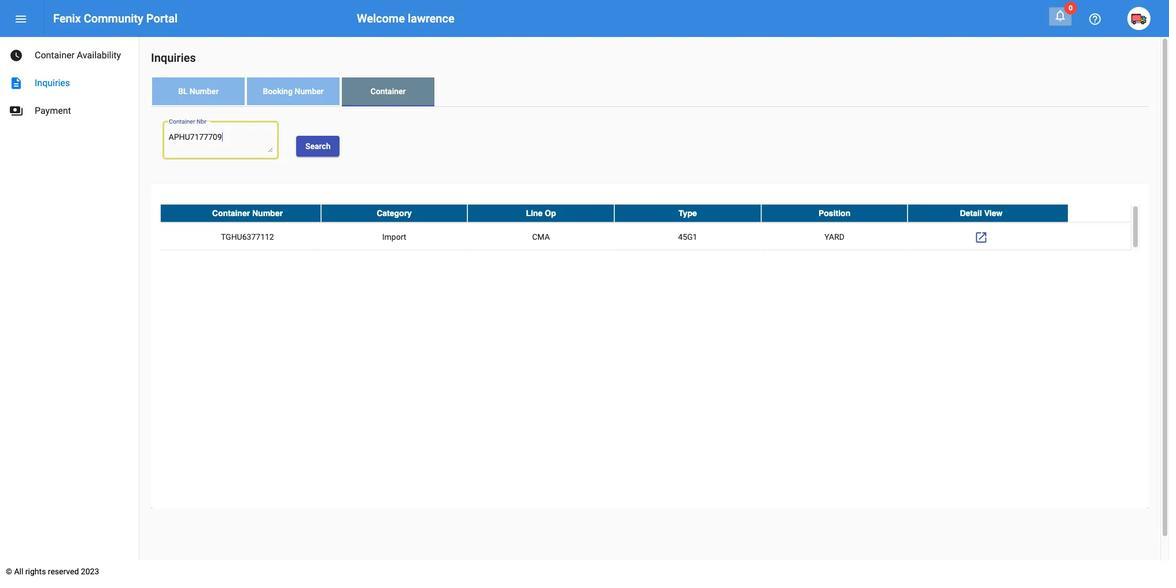Task type: locate. For each thing, give the bounding box(es) containing it.
container number column header
[[160, 205, 321, 222]]

open_in_new
[[974, 231, 988, 245]]

availability
[[77, 50, 121, 61]]

0 horizontal spatial number
[[190, 87, 219, 96]]

number inside column header
[[252, 209, 283, 218]]

no color image containing open_in_new
[[974, 231, 988, 245]]

position
[[819, 209, 850, 218]]

0 horizontal spatial no color image
[[9, 76, 23, 90]]

0 horizontal spatial inquiries
[[35, 78, 70, 89]]

help_outline button
[[1083, 7, 1107, 30]]

container inside column header
[[212, 209, 250, 218]]

no color image down description
[[9, 104, 23, 118]]

line
[[526, 209, 543, 218]]

no color image down detail view
[[974, 231, 988, 245]]

no color image for help_outline popup button
[[1088, 12, 1102, 26]]

bl
[[178, 87, 188, 96]]

category
[[377, 209, 412, 218]]

container availability
[[35, 50, 121, 61]]

bl number tab panel
[[151, 107, 1149, 509]]

container
[[35, 50, 75, 61], [371, 87, 406, 96], [212, 209, 250, 218]]

search button
[[296, 136, 340, 157]]

no color image containing notifications_none
[[1053, 9, 1067, 23]]

tghu6377112
[[221, 232, 274, 242]]

1 horizontal spatial no color image
[[1053, 9, 1067, 23]]

menu
[[14, 12, 28, 26]]

fenix
[[53, 12, 81, 25]]

no color image containing payments
[[9, 104, 23, 118]]

2 horizontal spatial number
[[295, 87, 324, 96]]

open_in_new button
[[970, 225, 993, 249]]

no color image inside open_in_new button
[[974, 231, 988, 245]]

navigation
[[0, 37, 139, 125]]

inquiries up bl
[[151, 51, 196, 65]]

no color image
[[14, 12, 28, 26], [9, 49, 23, 62], [9, 104, 23, 118], [974, 231, 988, 245]]

number for booking number
[[295, 87, 324, 96]]

watch_later
[[9, 49, 23, 62]]

1 vertical spatial container
[[371, 87, 406, 96]]

no color image right "notifications_none" popup button at the top right of page
[[1088, 12, 1102, 26]]

number up tghu6377112
[[252, 209, 283, 218]]

no color image inside help_outline popup button
[[1088, 12, 1102, 26]]

no color image containing help_outline
[[1088, 12, 1102, 26]]

0 vertical spatial container
[[35, 50, 75, 61]]

notifications_none
[[1053, 9, 1067, 23]]

no color image down watch_later
[[9, 76, 23, 90]]

booking number
[[263, 87, 324, 96]]

no color image containing menu
[[14, 12, 28, 26]]

open_in_new row
[[160, 223, 1131, 252]]

type column header
[[614, 205, 761, 222]]

row
[[160, 205, 1131, 223]]

0 horizontal spatial container
[[35, 50, 75, 61]]

number right bl
[[190, 87, 219, 96]]

1 horizontal spatial container
[[212, 209, 250, 218]]

1 horizontal spatial number
[[252, 209, 283, 218]]

rights
[[25, 567, 46, 577]]

lawrence
[[408, 12, 455, 25]]

payments
[[9, 104, 23, 118]]

no color image inside "notifications_none" popup button
[[1053, 9, 1067, 23]]

detail view column header
[[908, 205, 1069, 222]]

description
[[9, 76, 23, 90]]

number for bl number
[[190, 87, 219, 96]]

number for container number
[[252, 209, 283, 218]]

1 horizontal spatial inquiries
[[151, 51, 196, 65]]

no color image for "notifications_none" popup button at the top right of page
[[1053, 9, 1067, 23]]

© all rights reserved 2023
[[6, 567, 99, 577]]

2 horizontal spatial container
[[371, 87, 406, 96]]

inquiries up payment
[[35, 78, 70, 89]]

no color image up description
[[9, 49, 23, 62]]

None text field
[[169, 132, 273, 152]]

no color image left help_outline popup button
[[1053, 9, 1067, 23]]

2 horizontal spatial no color image
[[1088, 12, 1102, 26]]

menu button
[[9, 7, 32, 30]]

no color image
[[1053, 9, 1067, 23], [1088, 12, 1102, 26], [9, 76, 23, 90]]

0 vertical spatial inquiries
[[151, 51, 196, 65]]

inquiries
[[151, 51, 196, 65], [35, 78, 70, 89]]

1 vertical spatial inquiries
[[35, 78, 70, 89]]

container inside navigation
[[35, 50, 75, 61]]

no color image containing watch_later
[[9, 49, 23, 62]]

number
[[190, 87, 219, 96], [295, 87, 324, 96], [252, 209, 283, 218]]

number right booking
[[295, 87, 324, 96]]

2 vertical spatial container
[[212, 209, 250, 218]]

no color image up watch_later
[[14, 12, 28, 26]]



Task type: describe. For each thing, give the bounding box(es) containing it.
portal
[[146, 12, 178, 25]]

no color image containing description
[[9, 76, 23, 90]]

op
[[545, 209, 556, 218]]

welcome lawrence
[[357, 12, 455, 25]]

open_in_new grid
[[160, 205, 1140, 252]]

container for container availability
[[35, 50, 75, 61]]

cma
[[532, 232, 550, 242]]

search
[[305, 142, 331, 151]]

line op
[[526, 209, 556, 218]]

welcome
[[357, 12, 405, 25]]

45g1
[[678, 232, 697, 242]]

©
[[6, 567, 12, 577]]

category column header
[[321, 205, 468, 222]]

help_outline
[[1088, 12, 1102, 26]]

payment
[[35, 105, 71, 116]]

container number
[[212, 209, 283, 218]]

row containing container number
[[160, 205, 1131, 223]]

detail
[[960, 209, 982, 218]]

fenix community portal
[[53, 12, 178, 25]]

booking
[[263, 87, 293, 96]]

container for container number
[[212, 209, 250, 218]]

line op column header
[[468, 205, 614, 222]]

view
[[984, 209, 1003, 218]]

all
[[14, 567, 23, 577]]

type
[[679, 209, 697, 218]]

import
[[382, 232, 406, 242]]

bl number
[[178, 87, 219, 96]]

detail view
[[960, 209, 1003, 218]]

navigation containing watch_later
[[0, 37, 139, 125]]

community
[[84, 12, 143, 25]]

booking number tab panel
[[151, 107, 1149, 509]]

reserved
[[48, 567, 79, 577]]

2023
[[81, 567, 99, 577]]

position column header
[[761, 205, 908, 222]]

no color image inside menu button
[[14, 12, 28, 26]]

container for container
[[371, 87, 406, 96]]

yard
[[824, 232, 845, 242]]

notifications_none button
[[1049, 7, 1072, 26]]



Task type: vqa. For each thing, say whether or not it's contained in the screenshot.
2023
yes



